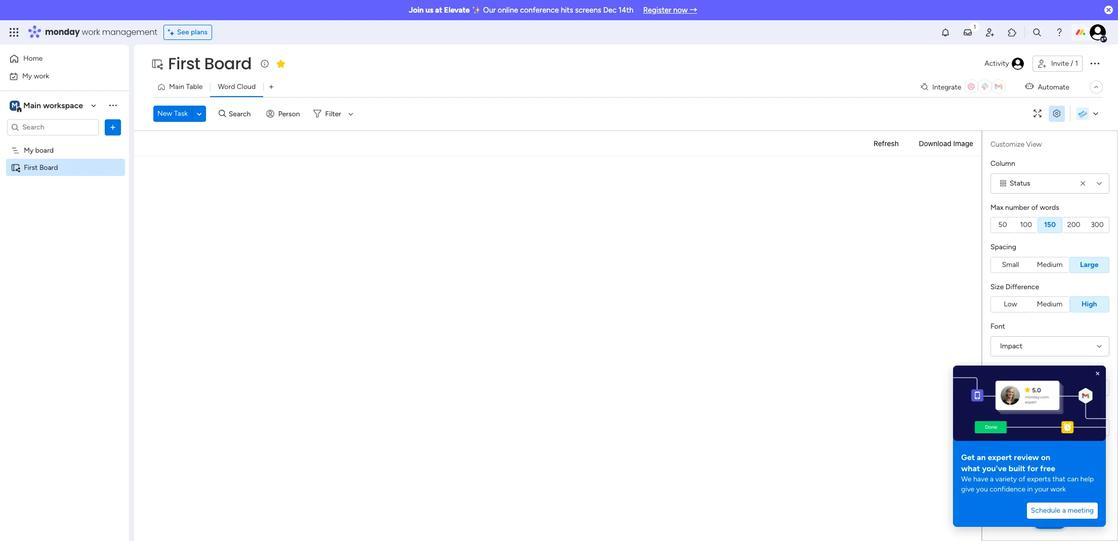 Task type: locate. For each thing, give the bounding box(es) containing it.
online
[[498, 6, 519, 15]]

a inside 'schedule a meeting' button
[[1063, 507, 1067, 516]]

0 horizontal spatial of
[[1019, 476, 1026, 484]]

1 vertical spatial main
[[23, 101, 41, 110]]

0 vertical spatial 1
[[1076, 59, 1079, 68]]

main left table
[[169, 83, 184, 91]]

1 vertical spatial work
[[34, 72, 49, 80]]

1 vertical spatial a
[[1063, 507, 1067, 516]]

number
[[1006, 203, 1030, 212]]

expert
[[988, 453, 1013, 463]]

1 horizontal spatial work
[[82, 26, 100, 38]]

register now →
[[644, 6, 698, 15]]

work
[[82, 26, 100, 38], [34, 72, 49, 80], [1051, 486, 1067, 494]]

my
[[22, 72, 32, 80], [24, 146, 34, 155]]

my down home
[[22, 72, 32, 80]]

work right monday
[[82, 26, 100, 38]]

customize
[[991, 140, 1025, 149]]

0 horizontal spatial 1
[[1002, 424, 1005, 432]]

1 horizontal spatial shareable board image
[[151, 58, 163, 70]]

1 down variety
[[1002, 424, 1005, 432]]

board
[[204, 52, 252, 75], [39, 163, 58, 172]]

impact
[[1001, 342, 1023, 351]]

medium down difference at the bottom of the page
[[1038, 300, 1063, 309]]

0 vertical spatial a
[[991, 476, 994, 484]]

options image down workspace options icon
[[108, 122, 118, 132]]

invite / 1
[[1052, 59, 1079, 68]]

2 medium from the top
[[1038, 300, 1063, 309]]

list box
[[0, 140, 129, 313]]

variety
[[991, 406, 1014, 415]]

2 vertical spatial work
[[1051, 486, 1067, 494]]

0° button
[[991, 380, 1015, 397]]

1 vertical spatial 1
[[1002, 424, 1005, 432]]

invite
[[1052, 59, 1070, 68]]

you've
[[983, 464, 1007, 474]]

a left "meeting"
[[1063, 507, 1067, 516]]

main inside 'workspace selection' element
[[23, 101, 41, 110]]

display
[[991, 450, 1014, 458]]

high button
[[1070, 297, 1110, 313]]

5
[[1096, 424, 1100, 432]]

medium button
[[1031, 257, 1070, 273], [1031, 297, 1070, 313]]

0°
[[1000, 384, 1007, 393]]

0 vertical spatial work
[[82, 26, 100, 38]]

low button
[[991, 297, 1031, 313]]

180°
[[1091, 384, 1105, 393]]

person
[[278, 110, 300, 118]]

collapse board header image
[[1093, 83, 1101, 91]]

options image right /
[[1090, 57, 1102, 69]]

150 button
[[1039, 217, 1063, 234]]

3
[[1048, 424, 1052, 432]]

max
[[991, 203, 1004, 212]]

1 medium from the top
[[1038, 261, 1063, 269]]

1
[[1076, 59, 1079, 68], [1002, 424, 1005, 432]]

first
[[168, 52, 200, 75], [24, 163, 38, 172]]

1 vertical spatial of
[[1019, 476, 1026, 484]]

1 horizontal spatial main
[[169, 83, 184, 91]]

show board description image
[[259, 59, 271, 69]]

experts
[[1028, 476, 1052, 484]]

invite members image
[[986, 27, 996, 37]]

shareable board image
[[151, 58, 163, 70], [11, 163, 20, 172]]

45° button
[[1015, 380, 1039, 397]]

person button
[[262, 106, 306, 122]]

size difference
[[991, 283, 1040, 292]]

2 medium button from the top
[[1031, 297, 1070, 313]]

activity
[[985, 59, 1010, 68]]

1 vertical spatial first board
[[24, 163, 58, 172]]

main table button
[[153, 79, 210, 95]]

screens
[[575, 6, 602, 15]]

schedule a meeting
[[1032, 507, 1095, 516]]

main
[[169, 83, 184, 91], [23, 101, 41, 110]]

task
[[174, 109, 188, 118]]

0 horizontal spatial shareable board image
[[11, 163, 20, 172]]

monday
[[45, 26, 80, 38]]

1 vertical spatial medium
[[1038, 300, 1063, 309]]

my for my board
[[24, 146, 34, 155]]

medium up difference at the bottom of the page
[[1038, 261, 1063, 269]]

1 medium button from the top
[[1031, 257, 1070, 273]]

first board
[[168, 52, 252, 75], [24, 163, 58, 172]]

remove from favorites image
[[276, 59, 286, 69]]

1 horizontal spatial board
[[204, 52, 252, 75]]

1 vertical spatial first
[[24, 163, 38, 172]]

1 inside 1 button
[[1002, 424, 1005, 432]]

m
[[12, 101, 18, 110]]

see plans button
[[163, 25, 212, 40]]

medium for spacing
[[1038, 261, 1063, 269]]

medium button up difference at the bottom of the page
[[1031, 257, 1070, 273]]

you
[[977, 486, 989, 494]]

main for main workspace
[[23, 101, 41, 110]]

medium for size difference
[[1038, 300, 1063, 309]]

main table
[[169, 83, 203, 91]]

of
[[1032, 203, 1039, 212], [1019, 476, 1026, 484]]

help image
[[1055, 27, 1065, 37]]

for
[[1028, 464, 1039, 474]]

board up word
[[204, 52, 252, 75]]

large button
[[1070, 257, 1110, 273]]

0 vertical spatial view
[[1027, 140, 1043, 149]]

1 vertical spatial view
[[1024, 468, 1041, 477]]

0 vertical spatial medium
[[1038, 261, 1063, 269]]

see plans
[[177, 28, 208, 36]]

1 horizontal spatial of
[[1032, 203, 1039, 212]]

work inside button
[[34, 72, 49, 80]]

main right "workspace" icon on the left of the page
[[23, 101, 41, 110]]

my left the board
[[24, 146, 34, 155]]

1 vertical spatial medium button
[[1031, 297, 1070, 313]]

we
[[962, 476, 972, 484]]

50
[[999, 221, 1008, 229]]

review
[[1015, 453, 1040, 463]]

register now → link
[[644, 6, 698, 15]]

my inside button
[[22, 72, 32, 80]]

inbox image
[[963, 27, 974, 37]]

1 horizontal spatial first board
[[168, 52, 252, 75]]

get
[[962, 453, 976, 463]]

column
[[991, 160, 1016, 168]]

0 horizontal spatial options image
[[108, 122, 118, 132]]

1 horizontal spatial options image
[[1090, 57, 1102, 69]]

first down my board
[[24, 163, 38, 172]]

jacob simon image
[[1091, 24, 1107, 41]]

0 vertical spatial medium button
[[1031, 257, 1070, 273]]

1 vertical spatial board
[[39, 163, 58, 172]]

0 horizontal spatial board
[[39, 163, 58, 172]]

first up main table
[[168, 52, 200, 75]]

0 vertical spatial shareable board image
[[151, 58, 163, 70]]

0 vertical spatial board
[[204, 52, 252, 75]]

a down you've
[[991, 476, 994, 484]]

2 horizontal spatial work
[[1051, 486, 1067, 494]]

1 horizontal spatial first
[[168, 52, 200, 75]]

2
[[1025, 424, 1029, 432]]

view
[[1027, 140, 1043, 149], [1024, 468, 1041, 477]]

135° button
[[1063, 380, 1086, 397]]

add view image
[[269, 83, 274, 91]]

0 vertical spatial first
[[168, 52, 200, 75]]

our
[[484, 6, 496, 15]]

0 vertical spatial my
[[22, 72, 32, 80]]

0 vertical spatial options image
[[1090, 57, 1102, 69]]

0 vertical spatial main
[[169, 83, 184, 91]]

us
[[426, 6, 434, 15]]

first board up table
[[168, 52, 252, 75]]

work down that
[[1051, 486, 1067, 494]]

1 vertical spatial my
[[24, 146, 34, 155]]

option
[[0, 141, 129, 143]]

settings image
[[1050, 110, 1066, 118]]

0 vertical spatial first board
[[168, 52, 252, 75]]

work down home
[[34, 72, 49, 80]]

main inside button
[[169, 83, 184, 91]]

of down built
[[1019, 476, 1026, 484]]

automate
[[1039, 83, 1070, 91]]

1 horizontal spatial 1
[[1076, 59, 1079, 68]]

1 vertical spatial options image
[[108, 122, 118, 132]]

plans
[[191, 28, 208, 36]]

0 horizontal spatial a
[[991, 476, 994, 484]]

on
[[1042, 453, 1051, 463]]

options image
[[1090, 57, 1102, 69], [108, 122, 118, 132]]

medium button down difference at the bottom of the page
[[1031, 297, 1070, 313]]

join
[[409, 6, 424, 15]]

medium
[[1038, 261, 1063, 269], [1038, 300, 1063, 309]]

dapulse integrations image
[[921, 83, 929, 91]]

that
[[1053, 476, 1066, 484]]

integrate
[[933, 83, 962, 91]]

first board down my board
[[24, 163, 58, 172]]

1 horizontal spatial a
[[1063, 507, 1067, 516]]

1 right /
[[1076, 59, 1079, 68]]

my board
[[24, 146, 54, 155]]

board down the board
[[39, 163, 58, 172]]

of left words
[[1032, 203, 1039, 212]]

board
[[35, 146, 54, 155]]

activity button
[[981, 56, 1029, 72]]

1 vertical spatial shareable board image
[[11, 163, 20, 172]]

0 horizontal spatial first board
[[24, 163, 58, 172]]

0 horizontal spatial first
[[24, 163, 38, 172]]

0 horizontal spatial main
[[23, 101, 41, 110]]

help
[[1081, 476, 1095, 484]]

0 horizontal spatial work
[[34, 72, 49, 80]]

help button
[[1033, 513, 1068, 530]]



Task type: vqa. For each thing, say whether or not it's contained in the screenshot.
Customize View
yes



Task type: describe. For each thing, give the bounding box(es) containing it.
200 button
[[1063, 217, 1086, 234]]

medium button for spacing
[[1031, 257, 1070, 273]]

your
[[1035, 486, 1049, 494]]

elevate
[[444, 6, 470, 15]]

home
[[23, 54, 43, 63]]

table
[[186, 83, 203, 91]]

word cloud button
[[210, 79, 263, 95]]

work for my
[[34, 72, 49, 80]]

4 button
[[1062, 420, 1086, 436]]

variety
[[996, 476, 1018, 484]]

work for monday
[[82, 26, 100, 38]]

150
[[1045, 221, 1057, 229]]

invite / 1 button
[[1033, 56, 1083, 72]]

small
[[1003, 261, 1020, 269]]

high
[[1082, 300, 1098, 309]]

built
[[1009, 464, 1026, 474]]

free
[[1041, 464, 1056, 474]]

Search field
[[226, 107, 257, 121]]

v2 search image
[[219, 108, 226, 120]]

word cloud
[[218, 83, 256, 91]]

see
[[177, 28, 189, 36]]

5 button
[[1086, 420, 1110, 436]]

schedule expert popup banner image
[[954, 366, 1107, 442]]

new
[[158, 109, 172, 118]]

angle down image
[[197, 110, 202, 118]]

✨
[[472, 6, 482, 15]]

v2 split view image
[[991, 467, 999, 479]]

schedule a meeting button
[[1028, 503, 1099, 520]]

dec
[[604, 6, 617, 15]]

workspace options image
[[108, 100, 118, 111]]

word
[[218, 83, 235, 91]]

90° button
[[1039, 380, 1063, 397]]

Search in workspace field
[[21, 122, 85, 133]]

work inside get an expert review on what you've built for free we have a variety of experts that can help give you confidence in your work
[[1051, 486, 1067, 494]]

45°
[[1021, 384, 1032, 393]]

conference
[[520, 6, 559, 15]]

home button
[[6, 51, 109, 67]]

of inside get an expert review on what you've built for free we have a variety of experts that can help give you confidence in your work
[[1019, 476, 1026, 484]]

in
[[1028, 486, 1034, 494]]

close image
[[1095, 370, 1103, 378]]

what
[[962, 464, 981, 474]]

hits
[[561, 6, 574, 15]]

select product image
[[9, 27, 19, 37]]

an
[[978, 453, 987, 463]]

get an expert review on what you've built for free heading
[[962, 453, 1063, 475]]

filter button
[[309, 106, 357, 122]]

spacing
[[991, 243, 1017, 252]]

3 button
[[1039, 420, 1062, 436]]

meeting
[[1068, 507, 1095, 516]]

schedule
[[1032, 507, 1061, 516]]

display settings
[[991, 450, 1042, 458]]

monday work management
[[45, 26, 157, 38]]

at
[[435, 6, 443, 15]]

100
[[1021, 221, 1033, 229]]

14th
[[619, 6, 634, 15]]

1 inside invite / 1 button
[[1076, 59, 1079, 68]]

autopilot image
[[1026, 80, 1035, 93]]

4
[[1072, 424, 1076, 432]]

have
[[974, 476, 989, 484]]

max number of words
[[991, 203, 1060, 212]]

split
[[1007, 468, 1022, 477]]

First Board field
[[166, 52, 254, 75]]

rotations
[[991, 366, 1022, 375]]

view for customize view
[[1027, 140, 1043, 149]]

help
[[1041, 516, 1060, 527]]

font
[[991, 323, 1006, 331]]

2 button
[[1015, 420, 1039, 436]]

135°
[[1068, 384, 1081, 393]]

split view
[[1007, 468, 1041, 477]]

my for my work
[[22, 72, 32, 80]]

list box containing my board
[[0, 140, 129, 313]]

medium button for size difference
[[1031, 297, 1070, 313]]

1 button
[[991, 420, 1015, 436]]

management
[[102, 26, 157, 38]]

300
[[1092, 221, 1105, 229]]

workspace selection element
[[10, 100, 85, 113]]

cloud
[[237, 83, 256, 91]]

200
[[1068, 221, 1081, 229]]

apps image
[[1008, 27, 1018, 37]]

a inside get an expert review on what you've built for free we have a variety of experts that can help give you confidence in your work
[[991, 476, 994, 484]]

my work
[[22, 72, 49, 80]]

settings
[[1016, 450, 1042, 458]]

main workspace
[[23, 101, 83, 110]]

confidence
[[990, 486, 1026, 494]]

main for main table
[[169, 83, 184, 91]]

v2 status outline image
[[1001, 180, 1007, 187]]

→
[[690, 6, 698, 15]]

join us at elevate ✨ our online conference hits screens dec 14th
[[409, 6, 634, 15]]

workspace
[[43, 101, 83, 110]]

status
[[1011, 179, 1031, 188]]

1 image
[[971, 21, 980, 32]]

view for split view
[[1024, 468, 1041, 477]]

notifications image
[[941, 27, 951, 37]]

workspace image
[[10, 100, 20, 111]]

open full screen image
[[1030, 110, 1046, 118]]

difference
[[1006, 283, 1040, 292]]

give
[[962, 486, 975, 494]]

arrow down image
[[345, 108, 357, 120]]

/
[[1071, 59, 1074, 68]]

small button
[[991, 257, 1031, 273]]

0 vertical spatial of
[[1032, 203, 1039, 212]]

300 button
[[1086, 217, 1110, 234]]

search everything image
[[1033, 27, 1043, 37]]

50 button
[[991, 217, 1015, 234]]

new task
[[158, 109, 188, 118]]

customize view
[[991, 140, 1043, 149]]



